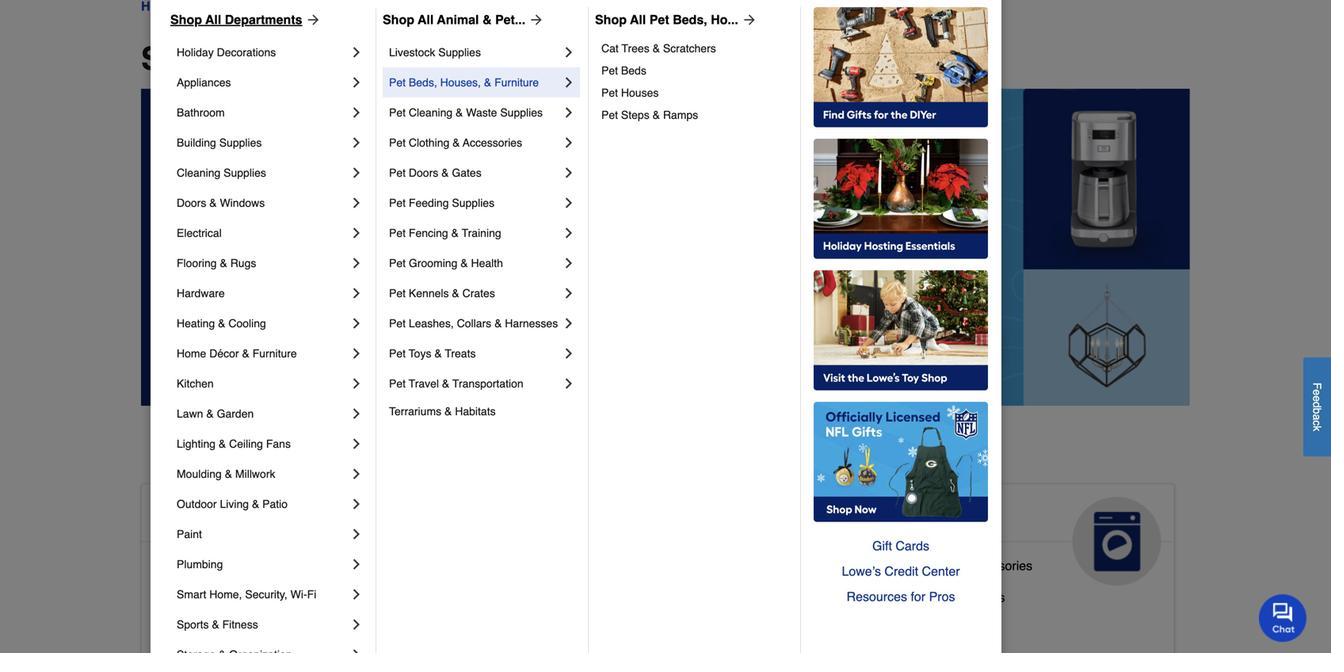 Task type: vqa. For each thing, say whether or not it's contained in the screenshot.
the leftmost CleanCut
no



Task type: describe. For each thing, give the bounding box(es) containing it.
outdoor living & patio
[[177, 498, 288, 511]]

outdoor living & patio link
[[177, 489, 349, 519]]

appliances image
[[1073, 497, 1162, 586]]

f e e d b a c k
[[1312, 383, 1324, 431]]

clothing
[[409, 136, 450, 149]]

ramps
[[663, 109, 699, 121]]

beverage
[[861, 590, 915, 605]]

cleaning supplies link
[[177, 158, 349, 188]]

supplies up pet fencing & training link
[[452, 197, 495, 209]]

pet steps & ramps
[[602, 109, 699, 121]]

accessible for accessible bathroom
[[155, 558, 215, 573]]

chevron right image for pet leashes, collars & harnesses
[[561, 316, 577, 331]]

shop all pet beds, ho... link
[[595, 10, 758, 29]]

livestock supplies for topmost livestock supplies link
[[389, 46, 481, 59]]

shop all departments
[[141, 40, 471, 77]]

chevron right image for pet feeding supplies
[[561, 195, 577, 211]]

f e e d b a c k button
[[1304, 357, 1332, 456]]

home décor & furniture
[[177, 347, 297, 360]]

lawn
[[177, 407, 203, 420]]

collars
[[457, 317, 492, 330]]

lawn & garden
[[177, 407, 254, 420]]

chevron right image for pet toys & treats
[[561, 346, 577, 362]]

pet travel & transportation
[[389, 377, 524, 390]]

shop for shop all pet beds, ho...
[[595, 12, 627, 27]]

crates
[[463, 287, 495, 300]]

livestock for the bottommost livestock supplies link
[[508, 584, 561, 598]]

ceiling
[[229, 438, 263, 450]]

pet fencing & training
[[389, 227, 502, 239]]

care
[[508, 529, 557, 554]]

0 vertical spatial appliances
[[177, 76, 231, 89]]

pet for pet houses link
[[602, 86, 618, 99]]

pet for pet travel & transportation link
[[389, 377, 406, 390]]

bathroom inside accessible bathroom link
[[219, 558, 274, 573]]

chevron right image for outdoor living & patio
[[349, 496, 365, 512]]

supplies up the windows
[[224, 166, 266, 179]]

gift
[[873, 539, 893, 553]]

find gifts for the diyer. image
[[814, 7, 989, 128]]

chillers
[[963, 590, 1006, 605]]

beds, for the topmost pet beds, houses, & furniture link
[[409, 76, 437, 89]]

cooling
[[229, 317, 266, 330]]

shop for shop all animal & pet...
[[383, 12, 415, 27]]

cards
[[896, 539, 930, 553]]

home,
[[209, 588, 242, 601]]

pet inside animal & pet care
[[610, 503, 645, 529]]

cleaning supplies
[[177, 166, 266, 179]]

pet for the pet clothing & accessories link
[[389, 136, 406, 149]]

bedroom
[[219, 590, 270, 605]]

pet toys & treats
[[389, 347, 476, 360]]

0 vertical spatial doors
[[409, 166, 439, 179]]

beverage & wine chillers
[[861, 590, 1006, 605]]

pet doors & gates link
[[389, 158, 561, 188]]

0 vertical spatial pet beds, houses, & furniture link
[[389, 67, 561, 98]]

arrow right image
[[302, 12, 322, 28]]

wi-
[[291, 588, 307, 601]]

pet cleaning & waste supplies
[[389, 106, 543, 119]]

supplies down animal & pet care
[[564, 584, 613, 598]]

supplies down the shop all animal & pet... link
[[439, 46, 481, 59]]

supplies up cleaning supplies
[[219, 136, 262, 149]]

building supplies link
[[177, 128, 349, 158]]

accessible bedroom
[[155, 590, 270, 605]]

sports & fitness
[[177, 618, 258, 631]]

pet travel & transportation link
[[389, 369, 561, 399]]

building supplies
[[177, 136, 262, 149]]

accessible home
[[155, 503, 338, 529]]

resources for pros
[[847, 589, 956, 604]]

resources
[[847, 589, 908, 604]]

parts
[[920, 558, 950, 573]]

furniture for bottommost pet beds, houses, & furniture link
[[628, 616, 679, 630]]

home inside 'home décor & furniture' link
[[177, 347, 206, 360]]

pet leashes, collars & harnesses link
[[389, 308, 561, 339]]

heating
[[177, 317, 215, 330]]

chevron right image for cleaning supplies
[[349, 165, 365, 181]]

pet for bottommost pet beds, houses, & furniture link
[[508, 616, 527, 630]]

all for animal
[[418, 12, 434, 27]]

building
[[177, 136, 216, 149]]

chevron right image for electrical
[[349, 225, 365, 241]]

doors & windows
[[177, 197, 265, 209]]

chevron right image for hardware
[[349, 285, 365, 301]]

gift cards link
[[814, 534, 989, 559]]

chevron right image for paint
[[349, 526, 365, 542]]

pet beds, houses, & furniture for the topmost pet beds, houses, & furniture link
[[389, 76, 539, 89]]

supplies right waste
[[501, 106, 543, 119]]

shop all animal & pet... link
[[383, 10, 545, 29]]

plumbing link
[[177, 549, 349, 580]]

decorations
[[217, 46, 276, 59]]

1 e from the top
[[1312, 389, 1324, 396]]

furniture for the topmost pet beds, houses, & furniture link
[[495, 76, 539, 89]]

appliance parts & accessories
[[861, 558, 1033, 573]]

chevron right image for heating & cooling
[[349, 316, 365, 331]]

1 vertical spatial livestock supplies link
[[508, 580, 613, 612]]

accessible for accessible bedroom
[[155, 590, 215, 605]]

accessible for accessible home
[[155, 503, 271, 529]]

animal & pet care image
[[720, 497, 809, 586]]

accessories for pet clothing & accessories
[[463, 136, 523, 149]]

accessible for accessible entry & home
[[155, 622, 215, 637]]

garden
[[217, 407, 254, 420]]

smart home, security, wi-fi link
[[177, 580, 349, 610]]

electrical link
[[177, 218, 349, 248]]

pet grooming & health link
[[389, 248, 561, 278]]

1 horizontal spatial cleaning
[[409, 106, 453, 119]]

& inside animal & pet care
[[588, 503, 604, 529]]

chevron right image for home décor & furniture
[[349, 346, 365, 362]]

pet kennels & crates link
[[389, 278, 561, 308]]

accessible home image
[[367, 497, 456, 586]]

pet for pet kennels & crates link
[[389, 287, 406, 300]]

windows
[[220, 197, 265, 209]]

gates
[[452, 166, 482, 179]]

0 horizontal spatial furniture
[[253, 347, 297, 360]]

pet houses
[[602, 86, 659, 99]]

chevron right image for pet travel & transportation
[[561, 376, 577, 392]]

pet for "pet doors & gates" link
[[389, 166, 406, 179]]

arrow right image for shop all pet beds, ho...
[[739, 12, 758, 28]]

pet for pet fencing & training link
[[389, 227, 406, 239]]

patio
[[263, 498, 288, 511]]

beds
[[621, 64, 647, 77]]

chevron right image for plumbing
[[349, 557, 365, 572]]

millwork
[[235, 468, 275, 480]]

pet...
[[495, 12, 526, 27]]

accessible bedroom link
[[155, 587, 270, 618]]

fitness
[[222, 618, 258, 631]]

living
[[220, 498, 249, 511]]

pet steps & ramps link
[[602, 104, 790, 126]]

accessible bathroom
[[155, 558, 274, 573]]

pet for the topmost pet beds, houses, & furniture link
[[389, 76, 406, 89]]

moulding & millwork link
[[177, 459, 349, 489]]

pet for pet grooming & health link
[[389, 257, 406, 270]]

b
[[1312, 408, 1324, 414]]

chevron right image for kitchen
[[349, 376, 365, 392]]

center
[[922, 564, 960, 579]]

shop all animal & pet...
[[383, 12, 526, 27]]

animal & pet care
[[508, 503, 645, 554]]

livestock supplies for the bottommost livestock supplies link
[[508, 584, 613, 598]]



Task type: locate. For each thing, give the bounding box(es) containing it.
smart home, security, wi-fi
[[177, 588, 317, 601]]

chevron right image for pet cleaning & waste supplies
[[561, 105, 577, 121]]

bathroom up smart home, security, wi-fi at bottom left
[[219, 558, 274, 573]]

officially licensed n f l gifts. shop now. image
[[814, 402, 989, 522]]

2 horizontal spatial furniture
[[628, 616, 679, 630]]

pet inside 'link'
[[602, 64, 618, 77]]

cleaning
[[409, 106, 453, 119], [177, 166, 221, 179]]

1 vertical spatial pet beds, houses, & furniture
[[508, 616, 679, 630]]

pet beds, houses, & furniture
[[389, 76, 539, 89], [508, 616, 679, 630]]

1 vertical spatial animal
[[508, 503, 582, 529]]

1 vertical spatial beds,
[[409, 76, 437, 89]]

1 vertical spatial pet beds, houses, & furniture link
[[508, 612, 679, 644]]

furniture
[[495, 76, 539, 89], [253, 347, 297, 360], [628, 616, 679, 630]]

bathroom inside "bathroom" link
[[177, 106, 225, 119]]

1 vertical spatial houses,
[[566, 616, 613, 630]]

chevron right image for livestock supplies
[[561, 44, 577, 60]]

wine
[[931, 590, 960, 605]]

1 vertical spatial accessories
[[965, 558, 1033, 573]]

livestock supplies link
[[389, 37, 561, 67], [508, 580, 613, 612]]

leashes,
[[409, 317, 454, 330]]

pet leashes, collars & harnesses
[[389, 317, 558, 330]]

accessible bathroom link
[[155, 555, 274, 587]]

1 horizontal spatial doors
[[409, 166, 439, 179]]

cleaning down building
[[177, 166, 221, 179]]

animal
[[437, 12, 479, 27], [508, 503, 582, 529]]

0 vertical spatial pet beds, houses, & furniture
[[389, 76, 539, 89]]

accessories up chillers
[[965, 558, 1033, 573]]

1 horizontal spatial arrow right image
[[739, 12, 758, 28]]

1 vertical spatial bathroom
[[219, 558, 274, 573]]

chevron right image for pet doors & gates
[[561, 165, 577, 181]]

pet kennels & crates
[[389, 287, 495, 300]]

pet houses link
[[602, 82, 790, 104]]

1 horizontal spatial livestock supplies
[[508, 584, 613, 598]]

livestock down care
[[508, 584, 561, 598]]

cleaning up clothing
[[409, 106, 453, 119]]

appliances down holiday
[[177, 76, 231, 89]]

sports
[[177, 618, 209, 631]]

lowe's
[[842, 564, 882, 579]]

0 horizontal spatial livestock
[[389, 46, 436, 59]]

appliance
[[861, 558, 917, 573]]

chat invite button image
[[1260, 594, 1308, 642]]

hardware link
[[177, 278, 349, 308]]

cat trees & scratchers link
[[602, 37, 790, 59]]

livestock supplies down shop all animal & pet... on the top of page
[[389, 46, 481, 59]]

livestock supplies
[[389, 46, 481, 59], [508, 584, 613, 598]]

0 horizontal spatial doors
[[177, 197, 206, 209]]

supplies
[[439, 46, 481, 59], [501, 106, 543, 119], [219, 136, 262, 149], [224, 166, 266, 179], [452, 197, 495, 209], [564, 584, 613, 598]]

holiday decorations
[[177, 46, 276, 59]]

0 vertical spatial houses,
[[440, 76, 481, 89]]

pet for pet beds 'link'
[[602, 64, 618, 77]]

bathroom
[[177, 106, 225, 119], [219, 558, 274, 573]]

departments for shop all departments
[[277, 40, 471, 77]]

0 vertical spatial livestock
[[389, 46, 436, 59]]

livestock down shop all animal & pet... on the top of page
[[389, 46, 436, 59]]

1 accessible from the top
[[155, 503, 271, 529]]

chevron right image for pet grooming & health
[[561, 255, 577, 271]]

all
[[205, 12, 221, 27], [418, 12, 434, 27], [630, 12, 646, 27], [229, 40, 269, 77]]

1 horizontal spatial accessories
[[965, 558, 1033, 573]]

0 horizontal spatial livestock supplies
[[389, 46, 481, 59]]

pet for pet feeding supplies link
[[389, 197, 406, 209]]

0 vertical spatial cleaning
[[409, 106, 453, 119]]

2 vertical spatial home
[[264, 622, 298, 637]]

paint
[[177, 528, 202, 541]]

0 vertical spatial beds,
[[673, 12, 708, 27]]

terrariums & habitats
[[389, 405, 496, 418]]

all inside the shop all animal & pet... link
[[418, 12, 434, 27]]

chevron right image for pet clothing & accessories
[[561, 135, 577, 151]]

pet for pet steps & ramps link
[[602, 109, 618, 121]]

flooring & rugs
[[177, 257, 256, 270]]

ho...
[[711, 12, 739, 27]]

chevron right image for holiday decorations
[[349, 44, 365, 60]]

smart
[[177, 588, 206, 601]]

pet for pet toys & treats link
[[389, 347, 406, 360]]

2 e from the top
[[1312, 396, 1324, 402]]

animal inside the shop all animal & pet... link
[[437, 12, 479, 27]]

animal inside animal & pet care
[[508, 503, 582, 529]]

home décor & furniture link
[[177, 339, 349, 369]]

accessories for appliance parts & accessories
[[965, 558, 1033, 573]]

appliances link
[[177, 67, 349, 98], [848, 484, 1175, 586]]

0 horizontal spatial houses,
[[440, 76, 481, 89]]

0 horizontal spatial cleaning
[[177, 166, 221, 179]]

departments for shop all departments
[[225, 12, 302, 27]]

beverage & wine chillers link
[[861, 587, 1006, 618]]

2 horizontal spatial shop
[[595, 12, 627, 27]]

chevron right image for sports & fitness
[[349, 617, 365, 633]]

moulding
[[177, 468, 222, 480]]

livestock
[[389, 46, 436, 59], [508, 584, 561, 598]]

0 horizontal spatial arrow right image
[[526, 12, 545, 28]]

pet cleaning & waste supplies link
[[389, 98, 561, 128]]

1 horizontal spatial beds,
[[530, 616, 563, 630]]

0 vertical spatial departments
[[225, 12, 302, 27]]

entry
[[219, 622, 248, 637]]

1 horizontal spatial appliances link
[[848, 484, 1175, 586]]

chevron right image for doors & windows
[[349, 195, 365, 211]]

lighting & ceiling fans
[[177, 438, 291, 450]]

enjoy savings year-round. no matter what you're shopping for, find what you need at a great price. image
[[141, 89, 1191, 406]]

1 vertical spatial home
[[277, 503, 338, 529]]

holiday
[[177, 46, 214, 59]]

3 accessible from the top
[[155, 590, 215, 605]]

pet beds, houses, & furniture for bottommost pet beds, houses, & furniture link
[[508, 616, 679, 630]]

pet toys & treats link
[[389, 339, 561, 369]]

steps
[[621, 109, 650, 121]]

animal & pet care link
[[495, 484, 821, 586]]

1 arrow right image from the left
[[526, 12, 545, 28]]

0 vertical spatial home
[[177, 347, 206, 360]]

1 vertical spatial livestock
[[508, 584, 561, 598]]

shop for shop all departments
[[170, 12, 202, 27]]

3 shop from the left
[[595, 12, 627, 27]]

0 horizontal spatial shop
[[170, 12, 202, 27]]

departments down arrow right icon
[[277, 40, 471, 77]]

0 vertical spatial animal
[[437, 12, 479, 27]]

all inside "shop all pet beds, ho..." link
[[630, 12, 646, 27]]

1 horizontal spatial shop
[[383, 12, 415, 27]]

gift cards
[[873, 539, 930, 553]]

arrow right image inside "shop all pet beds, ho..." link
[[739, 12, 758, 28]]

arrow right image inside the shop all animal & pet... link
[[526, 12, 545, 28]]

2 horizontal spatial beds,
[[673, 12, 708, 27]]

accessories
[[463, 136, 523, 149], [965, 558, 1033, 573]]

c
[[1312, 420, 1324, 426]]

accessible home link
[[142, 484, 468, 586]]

bathroom link
[[177, 98, 349, 128]]

home inside the accessible entry & home link
[[264, 622, 298, 637]]

livestock supplies link down the shop all animal & pet... link
[[389, 37, 561, 67]]

chevron right image for bathroom
[[349, 105, 365, 121]]

chevron right image
[[349, 75, 365, 90], [561, 165, 577, 181], [561, 195, 577, 211], [561, 225, 577, 241], [561, 255, 577, 271], [349, 316, 365, 331], [349, 346, 365, 362], [561, 346, 577, 362], [349, 376, 365, 392], [349, 406, 365, 422], [349, 436, 365, 452], [349, 526, 365, 542], [349, 587, 365, 603]]

accessories down waste
[[463, 136, 523, 149]]

0 horizontal spatial accessories
[[463, 136, 523, 149]]

lowe's credit center
[[842, 564, 960, 579]]

0 vertical spatial furniture
[[495, 76, 539, 89]]

lawn & garden link
[[177, 399, 349, 429]]

0 vertical spatial livestock supplies link
[[389, 37, 561, 67]]

pet beds
[[602, 64, 647, 77]]

0 vertical spatial appliances link
[[177, 67, 349, 98]]

lighting & ceiling fans link
[[177, 429, 349, 459]]

toys
[[409, 347, 432, 360]]

all inside shop all departments link
[[205, 12, 221, 27]]

2 shop from the left
[[383, 12, 415, 27]]

chevron right image
[[349, 44, 365, 60], [561, 44, 577, 60], [561, 75, 577, 90], [349, 105, 365, 121], [561, 105, 577, 121], [349, 135, 365, 151], [561, 135, 577, 151], [349, 165, 365, 181], [349, 195, 365, 211], [349, 225, 365, 241], [349, 255, 365, 271], [349, 285, 365, 301], [561, 285, 577, 301], [561, 316, 577, 331], [561, 376, 577, 392], [349, 466, 365, 482], [349, 496, 365, 512], [349, 557, 365, 572], [349, 617, 365, 633], [349, 647, 365, 653]]

1 vertical spatial cleaning
[[177, 166, 221, 179]]

appliance parts & accessories link
[[861, 555, 1033, 587]]

electrical
[[177, 227, 222, 239]]

pet beds link
[[602, 59, 790, 82]]

0 vertical spatial bathroom
[[177, 106, 225, 119]]

doors up feeding
[[409, 166, 439, 179]]

chevron right image for appliances
[[349, 75, 365, 90]]

0 vertical spatial livestock supplies
[[389, 46, 481, 59]]

appliances link down decorations
[[177, 67, 349, 98]]

flooring
[[177, 257, 217, 270]]

1 horizontal spatial livestock
[[508, 584, 561, 598]]

beds, for bottommost pet beds, houses, & furniture link
[[530, 616, 563, 630]]

transportation
[[453, 377, 524, 390]]

holiday hosting essentials. image
[[814, 139, 989, 259]]

2 vertical spatial furniture
[[628, 616, 679, 630]]

chevron right image for smart home, security, wi-fi
[[349, 587, 365, 603]]

e up the b at the right bottom of the page
[[1312, 396, 1324, 402]]

appliances up cards
[[861, 503, 980, 529]]

arrow right image
[[526, 12, 545, 28], [739, 12, 758, 28]]

chevron right image for pet fencing & training
[[561, 225, 577, 241]]

2 vertical spatial beds,
[[530, 616, 563, 630]]

heating & cooling
[[177, 317, 266, 330]]

accessible entry & home link
[[155, 618, 298, 650]]

1 vertical spatial furniture
[[253, 347, 297, 360]]

0 horizontal spatial appliances link
[[177, 67, 349, 98]]

pet for pet leashes, collars & harnesses link
[[389, 317, 406, 330]]

chevron right image for moulding & millwork
[[349, 466, 365, 482]]

1 horizontal spatial animal
[[508, 503, 582, 529]]

chevron right image for lighting & ceiling fans
[[349, 436, 365, 452]]

0 horizontal spatial appliances
[[177, 76, 231, 89]]

arrow right image for shop all animal & pet...
[[526, 12, 545, 28]]

1 vertical spatial appliances link
[[848, 484, 1175, 586]]

&
[[483, 12, 492, 27], [653, 42, 660, 55], [484, 76, 492, 89], [456, 106, 463, 119], [653, 109, 660, 121], [453, 136, 460, 149], [442, 166, 449, 179], [209, 197, 217, 209], [452, 227, 459, 239], [220, 257, 227, 270], [461, 257, 468, 270], [452, 287, 460, 300], [218, 317, 226, 330], [495, 317, 502, 330], [242, 347, 250, 360], [435, 347, 442, 360], [442, 377, 450, 390], [445, 405, 452, 418], [206, 407, 214, 420], [219, 438, 226, 450], [225, 468, 232, 480], [252, 498, 259, 511], [588, 503, 604, 529], [953, 558, 962, 573], [919, 590, 927, 605], [616, 616, 625, 630], [212, 618, 219, 631], [252, 622, 260, 637]]

credit
[[885, 564, 919, 579]]

fans
[[266, 438, 291, 450]]

doors up the electrical
[[177, 197, 206, 209]]

0 horizontal spatial animal
[[437, 12, 479, 27]]

1 vertical spatial appliances
[[861, 503, 980, 529]]

4 accessible from the top
[[155, 622, 215, 637]]

livestock for topmost livestock supplies link
[[389, 46, 436, 59]]

livestock supplies link down care
[[508, 580, 613, 612]]

1 horizontal spatial furniture
[[495, 76, 539, 89]]

feeding
[[409, 197, 449, 209]]

accessible
[[155, 503, 271, 529], [155, 558, 215, 573], [155, 590, 215, 605], [155, 622, 215, 637]]

fi
[[307, 588, 317, 601]]

all for departments
[[205, 12, 221, 27]]

1 vertical spatial livestock supplies
[[508, 584, 613, 598]]

accessible entry & home
[[155, 622, 298, 637]]

2 arrow right image from the left
[[739, 12, 758, 28]]

grooming
[[409, 257, 458, 270]]

all for pet
[[630, 12, 646, 27]]

lighting
[[177, 438, 216, 450]]

1 vertical spatial departments
[[277, 40, 471, 77]]

1 shop from the left
[[170, 12, 202, 27]]

0 horizontal spatial beds,
[[409, 76, 437, 89]]

0 vertical spatial accessories
[[463, 136, 523, 149]]

bathroom up building
[[177, 106, 225, 119]]

health
[[471, 257, 503, 270]]

pet for pet cleaning & waste supplies link
[[389, 106, 406, 119]]

training
[[462, 227, 502, 239]]

departments up "holiday decorations" link
[[225, 12, 302, 27]]

waste
[[466, 106, 497, 119]]

2 accessible from the top
[[155, 558, 215, 573]]

décor
[[209, 347, 239, 360]]

home inside accessible home link
[[277, 503, 338, 529]]

1 horizontal spatial houses,
[[566, 616, 613, 630]]

visit the lowe's toy shop. image
[[814, 270, 989, 391]]

chevron right image for pet beds, houses, & furniture
[[561, 75, 577, 90]]

kitchen
[[177, 377, 214, 390]]

cat trees & scratchers
[[602, 42, 716, 55]]

appliances link up chillers
[[848, 484, 1175, 586]]

chevron right image for lawn & garden
[[349, 406, 365, 422]]

shop
[[170, 12, 202, 27], [383, 12, 415, 27], [595, 12, 627, 27]]

shop all departments link
[[170, 10, 322, 29]]

paint link
[[177, 519, 349, 549]]

pet beds, houses, & furniture link
[[389, 67, 561, 98], [508, 612, 679, 644]]

shop
[[141, 40, 220, 77]]

chevron right image for flooring & rugs
[[349, 255, 365, 271]]

pet fencing & training link
[[389, 218, 561, 248]]

1 vertical spatial doors
[[177, 197, 206, 209]]

e up 'd'
[[1312, 389, 1324, 396]]

1 horizontal spatial appliances
[[861, 503, 980, 529]]

livestock supplies down care
[[508, 584, 613, 598]]

chevron right image for building supplies
[[349, 135, 365, 151]]

chevron right image for pet kennels & crates
[[561, 285, 577, 301]]



